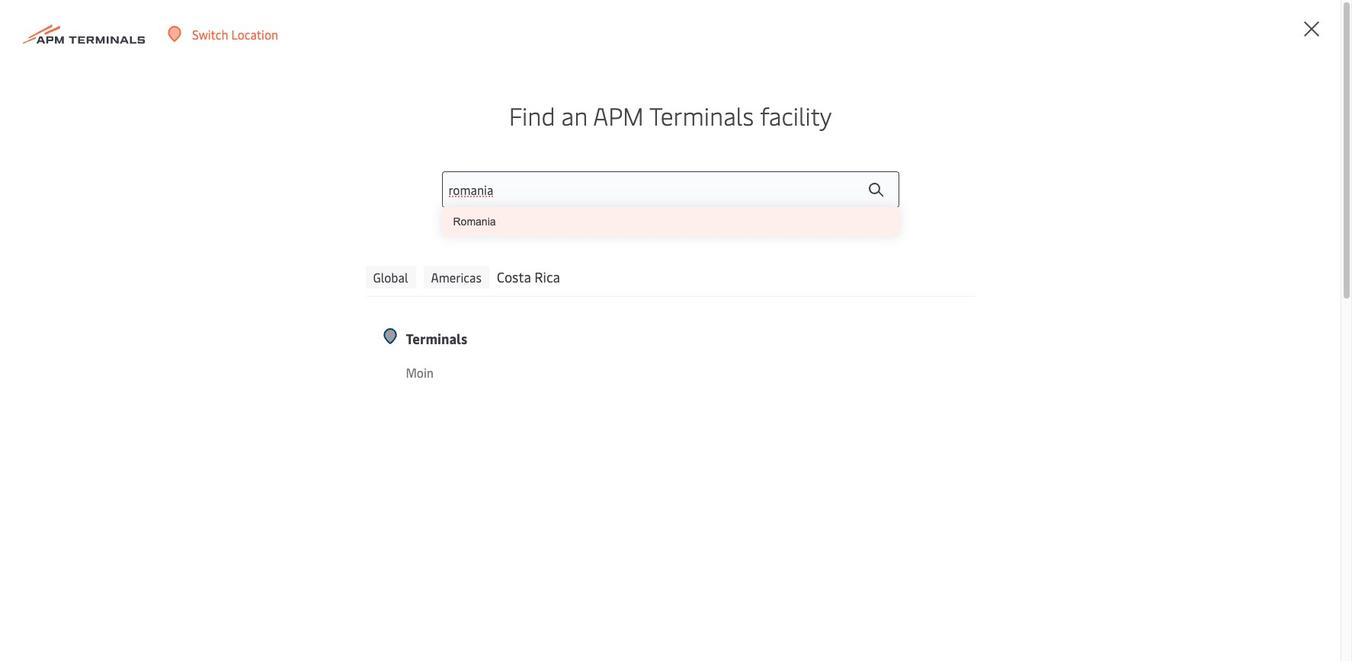 Task type: locate. For each thing, give the bounding box(es) containing it.
2 horizontal spatial terminals
[[968, 237, 1157, 297]]

0 horizontal spatial apm
[[593, 99, 644, 132]]

costa rica
[[497, 268, 560, 287]]

1 horizontal spatial terminals
[[649, 99, 754, 132]]

2 vertical spatial terminals
[[406, 329, 467, 348]]

Search for a location search field
[[442, 172, 899, 208]]

1 horizontal spatial apm
[[866, 237, 958, 297]]

find an apm terminals facility
[[509, 99, 832, 132]]

apm inside apm terminals inland services ecuador
[[866, 237, 958, 297]]

facility
[[760, 99, 832, 132]]

americas
[[431, 269, 482, 286]]

terminals
[[649, 99, 754, 132], [968, 237, 1157, 297], [406, 329, 467, 348]]

login
[[1189, 14, 1218, 31]]

1 vertical spatial terminals
[[968, 237, 1157, 297]]

0 horizontal spatial terminals
[[406, 329, 467, 348]]

1 vertical spatial apm
[[866, 237, 958, 297]]

romania
[[453, 216, 496, 228]]

apm
[[593, 99, 644, 132], [866, 237, 958, 297]]

switch location
[[192, 26, 278, 42]]

costa
[[497, 268, 531, 287]]

apm terminals inland services ecuador
[[866, 237, 1157, 401]]



Task type: vqa. For each thing, say whether or not it's contained in the screenshot.
<
no



Task type: describe. For each thing, give the bounding box(es) containing it.
ecuador
[[866, 340, 1026, 401]]

0 vertical spatial apm
[[593, 99, 644, 132]]

account
[[1267, 14, 1312, 31]]

create
[[1229, 14, 1264, 31]]

location
[[231, 26, 278, 42]]

login / create account
[[1189, 14, 1312, 31]]

moin
[[406, 364, 434, 381]]

0 vertical spatial terminals
[[649, 99, 754, 132]]

inland
[[866, 289, 987, 349]]

/
[[1221, 14, 1226, 31]]

americas button
[[423, 266, 489, 289]]

global button
[[365, 266, 416, 289]]

an
[[561, 99, 588, 132]]

rica
[[535, 268, 560, 287]]

terminals inside apm terminals inland services ecuador
[[968, 237, 1157, 297]]

find
[[509, 99, 555, 132]]

services
[[998, 289, 1157, 349]]

switch
[[192, 26, 228, 42]]

global
[[373, 269, 408, 286]]

login / create account link
[[1160, 0, 1312, 45]]

moin link
[[406, 364, 630, 383]]

costa rica button
[[497, 266, 560, 289]]



